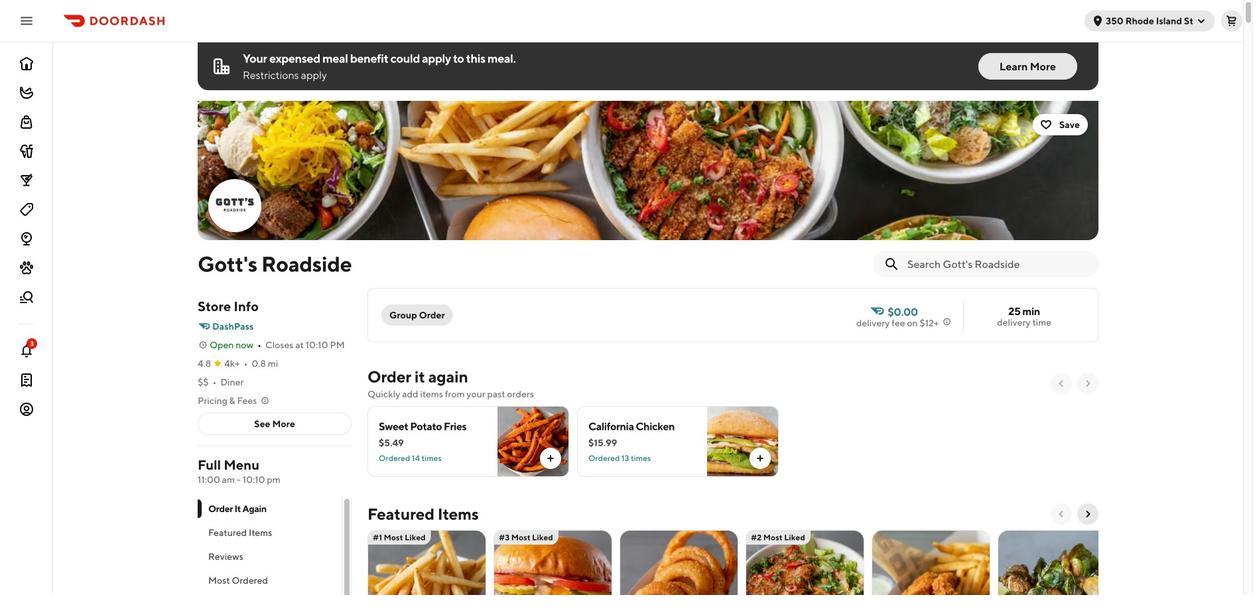 Task type: vqa. For each thing, say whether or not it's contained in the screenshot.
Previous button of carousel icon to the bottom
yes



Task type: describe. For each thing, give the bounding box(es) containing it.
cheeseburger image
[[494, 530, 612, 595]]

next button of carousel image
[[1083, 509, 1094, 520]]

next button of carousel image
[[1083, 378, 1094, 389]]

1 heading from the top
[[368, 366, 468, 388]]

vietnamese chicken salad image
[[747, 530, 864, 595]]

0 items, open order cart image
[[1227, 16, 1238, 26]]

2 heading from the top
[[368, 504, 479, 525]]

previous button of carousel image for next button of carousel image
[[1057, 378, 1067, 389]]

fried brussels sprouts image
[[999, 530, 1116, 595]]

onion rings image
[[621, 530, 738, 595]]



Task type: locate. For each thing, give the bounding box(es) containing it.
1 previous button of carousel image from the top
[[1057, 378, 1067, 389]]

chicken tenders image
[[873, 530, 990, 595]]

0 vertical spatial previous button of carousel image
[[1057, 378, 1067, 389]]

2 previous button of carousel image from the top
[[1057, 509, 1067, 520]]

1 add item to cart image from the left
[[546, 453, 556, 464]]

previous button of carousel image for next button of carousel icon
[[1057, 509, 1067, 520]]

1 vertical spatial heading
[[368, 504, 479, 525]]

gott's roadside image
[[198, 101, 1099, 240], [210, 181, 260, 231]]

0 vertical spatial heading
[[368, 366, 468, 388]]

1 horizontal spatial add item to cart image
[[755, 453, 766, 464]]

2 add item to cart image from the left
[[755, 453, 766, 464]]

previous button of carousel image left next button of carousel image
[[1057, 378, 1067, 389]]

fries image
[[368, 530, 486, 595]]

previous button of carousel image
[[1057, 378, 1067, 389], [1057, 509, 1067, 520]]

previous button of carousel image left next button of carousel icon
[[1057, 509, 1067, 520]]

0 horizontal spatial add item to cart image
[[546, 453, 556, 464]]

heading
[[368, 366, 468, 388], [368, 504, 479, 525]]

1 vertical spatial previous button of carousel image
[[1057, 509, 1067, 520]]

add item to cart image
[[546, 453, 556, 464], [755, 453, 766, 464]]

open menu image
[[19, 13, 35, 29]]

Item Search search field
[[908, 257, 1088, 271]]



